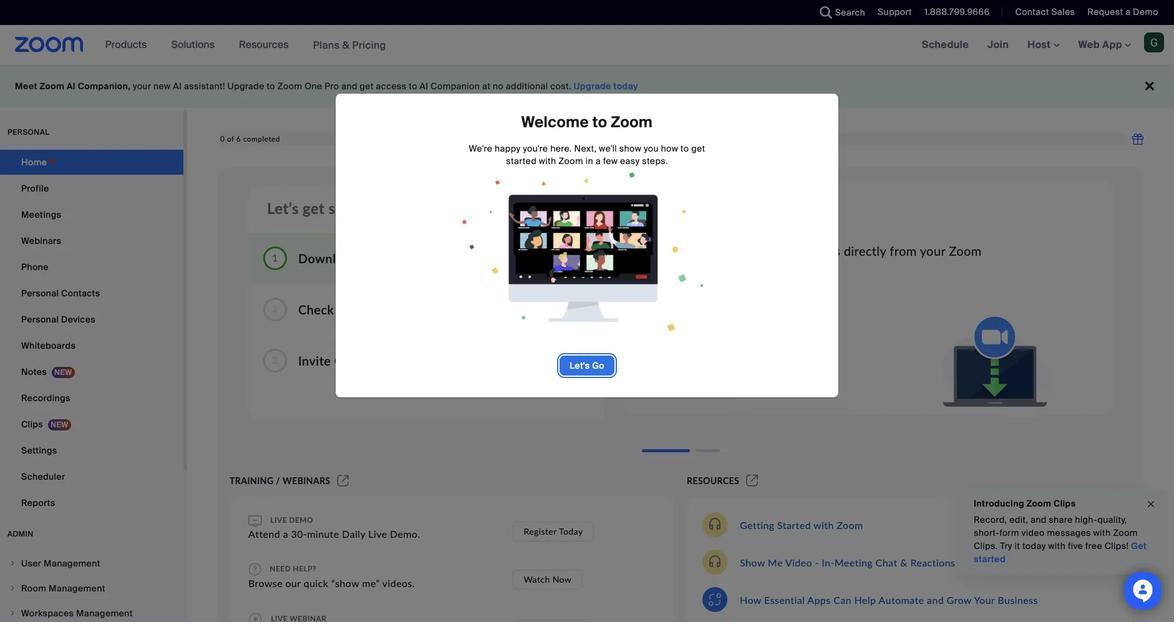 Task type: describe. For each thing, give the bounding box(es) containing it.
recordings
[[21, 393, 70, 404]]

getting started with zoom link
[[740, 519, 863, 531]]

essential
[[764, 594, 805, 606]]

few
[[603, 155, 618, 166]]

personal menu menu
[[0, 150, 183, 517]]

attend a 30-minute daily live demo.
[[248, 528, 420, 540]]

get inside meet zoom ai companion, footer
[[360, 81, 374, 92]]

let's go
[[570, 360, 605, 371]]

quick
[[304, 577, 329, 589]]

reports link
[[0, 491, 183, 515]]

whiteboards
[[21, 340, 76, 351]]

getting
[[740, 519, 775, 531]]

1 vertical spatial &
[[403, 302, 413, 317]]

happy
[[495, 143, 521, 154]]

2 horizontal spatial &
[[901, 556, 908, 568]]

zoom left one
[[278, 81, 302, 92]]

request
[[1088, 6, 1124, 17]]

scheduler link
[[0, 464, 183, 489]]

today
[[559, 526, 583, 536]]

to right others
[[378, 353, 390, 368]]

with down messages
[[1049, 540, 1066, 552]]

our
[[286, 577, 301, 589]]

started inside the get started
[[974, 554, 1006, 565]]

invite
[[298, 353, 331, 368]]

download now
[[659, 306, 731, 318]]

schedule
[[735, 243, 785, 258]]

join link
[[979, 25, 1019, 65]]

download now button
[[649, 300, 741, 325]]

apps
[[808, 594, 831, 606]]

30-
[[291, 528, 307, 540]]

show me video - in-meeting chat & reactions
[[740, 556, 956, 568]]

let's
[[267, 199, 299, 217]]

2 horizontal spatial your
[[974, 594, 995, 606]]

personal for personal devices
[[21, 314, 59, 325]]

started
[[778, 519, 811, 531]]

we're happy you're here. next, we'll show you how to get started with zoom in a few easy steps.
[[469, 143, 706, 166]]

steps.
[[642, 155, 668, 166]]

& inside product information navigation
[[342, 38, 350, 51]]

pricing
[[352, 38, 386, 51]]

in
[[586, 155, 593, 166]]

live
[[270, 516, 287, 525]]

how essential apps can help automate and grow your business link
[[740, 594, 1038, 606]]

welcome to zoom dialog
[[336, 93, 839, 397]]

download for download now
[[659, 306, 706, 318]]

here.
[[551, 143, 572, 154]]

whiteboards link
[[0, 333, 183, 358]]

demo
[[1133, 6, 1159, 17]]

get started
[[974, 540, 1147, 565]]

with inside we're happy you're here. next, we'll show you how to get started with zoom in a few easy steps.
[[539, 155, 556, 166]]

show
[[740, 556, 765, 568]]

1 vertical spatial clips
[[1054, 498, 1076, 509]]

0 horizontal spatial get
[[303, 199, 325, 217]]

phone
[[21, 261, 49, 273]]

1 vertical spatial join
[[393, 353, 416, 368]]

from
[[890, 243, 917, 258]]

resources
[[687, 476, 740, 486]]

clips inside personal menu menu
[[21, 419, 43, 430]]

sales
[[1052, 6, 1075, 17]]

zoom inside record, edit, and share high-quality, short-form video messages with zoom clips. try it today with five free clips!
[[1113, 527, 1138, 539]]

admin menu menu
[[0, 552, 183, 622]]

1
[[272, 251, 278, 263]]

try
[[1000, 540, 1013, 552]]

can
[[834, 594, 852, 606]]

today inside meet zoom ai companion, footer
[[614, 81, 638, 92]]

browse
[[248, 577, 283, 589]]

help?
[[293, 564, 316, 573]]

check your audio & video
[[298, 302, 449, 317]]

one
[[305, 81, 322, 92]]

attend
[[248, 528, 280, 540]]

on
[[617, 146, 627, 157]]

to right way at right top
[[669, 146, 677, 157]]

edit,
[[1010, 514, 1029, 525]]

personal
[[7, 127, 50, 137]]

getting started with zoom
[[740, 519, 863, 531]]

show
[[620, 143, 642, 154]]

0 vertical spatial your
[[412, 251, 438, 266]]

request a demo
[[1088, 6, 1159, 17]]

to left one
[[267, 81, 275, 92]]

webinars link
[[0, 228, 183, 253]]

reactions
[[911, 556, 956, 568]]

completed
[[243, 134, 280, 144]]

you're
[[589, 146, 614, 157]]

0
[[220, 134, 225, 144]]

introducing
[[974, 498, 1025, 509]]

go
[[592, 360, 605, 371]]

today inside record, edit, and share high-quality, short-form video messages with zoom clips. try it today with five free clips!
[[1023, 540, 1046, 552]]

join inside meetings navigation
[[988, 38, 1009, 51]]

2
[[272, 303, 278, 315]]

schedule
[[922, 38, 969, 51]]

2 upgrade from the left
[[574, 81, 611, 92]]

let's go button
[[560, 355, 615, 375]]

let's
[[570, 360, 590, 371]]

personal devices
[[21, 314, 96, 325]]

let's get started!
[[267, 199, 382, 217]]

your inside start, join, and schedule meetings directly from your zoom desktop client.
[[920, 243, 946, 258]]

get inside we're happy you're here. next, we'll show you how to get started with zoom in a few easy steps.
[[692, 143, 706, 154]]

to up we'll
[[593, 112, 607, 131]]

personal for personal contacts
[[21, 288, 59, 299]]

free
[[1086, 540, 1103, 552]]

client.
[[700, 261, 737, 276]]

plans
[[313, 38, 340, 51]]

close image
[[1146, 497, 1156, 511]]

and left grow
[[927, 594, 944, 606]]

webinars
[[283, 476, 331, 486]]

profile link
[[0, 176, 183, 201]]

watch now
[[524, 574, 572, 585]]

admin
[[7, 529, 34, 539]]

to inside we're happy you're here. next, we'll show you how to get started with zoom in a few easy steps.
[[681, 143, 689, 154]]

live demo
[[268, 516, 313, 525]]

1 vertical spatial your
[[337, 302, 363, 317]]

chat
[[876, 556, 898, 568]]

window new image
[[336, 476, 351, 486]]

3 ai from the left
[[420, 81, 428, 92]]

check
[[298, 302, 334, 317]]

a left demo
[[1126, 6, 1131, 17]]

banner containing schedule
[[0, 25, 1174, 66]]

need help?
[[268, 564, 316, 573]]

support
[[878, 6, 912, 17]]

product information navigation
[[96, 25, 396, 66]]

new
[[154, 81, 171, 92]]

window new image
[[745, 476, 760, 486]]

download for download zoom to your computer
[[298, 251, 357, 266]]



Task type: vqa. For each thing, say whether or not it's contained in the screenshot.
application at the bottom of the page
no



Task type: locate. For each thing, give the bounding box(es) containing it.
join,
[[683, 243, 707, 258]]

clips
[[21, 419, 43, 430], [1054, 498, 1076, 509]]

today down video
[[1023, 540, 1046, 552]]

and up video
[[1031, 514, 1047, 525]]

register today
[[524, 526, 583, 536]]

0 vertical spatial &
[[342, 38, 350, 51]]

zoom right meet
[[40, 81, 64, 92]]

1 personal from the top
[[21, 288, 59, 299]]

started down clips.
[[974, 554, 1006, 565]]

0 vertical spatial get
[[360, 81, 374, 92]]

watch now button
[[513, 570, 582, 590]]

0 horizontal spatial video
[[416, 302, 449, 317]]

with right "started"
[[814, 519, 834, 531]]

special
[[726, 146, 754, 157]]

watch
[[524, 574, 550, 585]]

1 horizontal spatial &
[[403, 302, 413, 317]]

how essential apps can help automate and grow your business
[[740, 594, 1038, 606]]

upgrade right cost.
[[574, 81, 611, 92]]

1 vertical spatial personal
[[21, 314, 59, 325]]

0 vertical spatial download
[[298, 251, 357, 266]]

banner
[[0, 25, 1174, 66]]

zoom up show at the right top of the page
[[611, 112, 653, 131]]

1 horizontal spatial video
[[785, 556, 812, 568]]

1 vertical spatial get
[[692, 143, 706, 154]]

ai left companion at top
[[420, 81, 428, 92]]

invite others to join
[[298, 353, 416, 368]]

1 horizontal spatial upgrade
[[574, 81, 611, 92]]

your left new
[[133, 81, 151, 92]]

zoom up the 'check your audio & video'
[[361, 251, 394, 266]]

to right access
[[409, 81, 417, 92]]

a inside we're happy you're here. next, we'll show you how to get started with zoom in a few easy steps.
[[596, 155, 601, 166]]

get started link
[[974, 540, 1147, 565]]

0 vertical spatial today
[[614, 81, 638, 92]]

2 vertical spatial your
[[920, 243, 946, 258]]

1 upgrade from the left
[[227, 81, 264, 92]]

way
[[650, 146, 666, 157]]

start, join, and schedule meetings directly from your zoom desktop client.
[[649, 243, 982, 276]]

personal devices link
[[0, 307, 183, 332]]

a left 30-
[[283, 528, 288, 540]]

0 horizontal spatial your
[[337, 302, 363, 317]]

2 personal from the top
[[21, 314, 59, 325]]

1 vertical spatial your
[[629, 146, 648, 157]]

now inside the watch now button
[[553, 574, 572, 585]]

2 horizontal spatial your
[[920, 243, 946, 258]]

0 horizontal spatial join
[[393, 353, 416, 368]]

a left special
[[719, 146, 724, 157]]

1 vertical spatial started
[[974, 554, 1006, 565]]

a right in
[[596, 155, 601, 166]]

video left -
[[785, 556, 812, 568]]

webinars
[[21, 235, 61, 247]]

1 horizontal spatial today
[[1023, 540, 1046, 552]]

welcome to zoom
[[522, 112, 653, 131]]

we'll
[[599, 143, 617, 154]]

notes
[[21, 366, 47, 378]]

meet zoom ai companion, footer
[[0, 65, 1174, 108]]

0 horizontal spatial ai
[[67, 81, 76, 92]]

0 horizontal spatial now
[[553, 574, 572, 585]]

0 horizontal spatial download
[[298, 251, 357, 266]]

& right plans
[[342, 38, 350, 51]]

&
[[342, 38, 350, 51], [403, 302, 413, 317], [901, 556, 908, 568]]

zoom
[[40, 81, 64, 92], [278, 81, 302, 92], [611, 112, 653, 131], [559, 155, 584, 166], [949, 243, 982, 258], [361, 251, 394, 266], [1027, 498, 1052, 509], [837, 519, 863, 531], [1113, 527, 1138, 539]]

0 vertical spatial join
[[988, 38, 1009, 51]]

settings
[[21, 445, 57, 456]]

with down you're
[[539, 155, 556, 166]]

0 horizontal spatial upgrade
[[227, 81, 264, 92]]

messages
[[1047, 527, 1091, 539]]

easy
[[620, 155, 640, 166]]

clips up share
[[1054, 498, 1076, 509]]

1 vertical spatial download
[[659, 306, 706, 318]]

assistant!
[[184, 81, 225, 92]]

register today button
[[513, 521, 594, 541]]

form
[[1000, 527, 1020, 539]]

meetings navigation
[[913, 25, 1174, 66]]

zoom up clips!
[[1113, 527, 1138, 539]]

1 horizontal spatial ai
[[173, 81, 182, 92]]

personal up the whiteboards
[[21, 314, 59, 325]]

zoom right from at the top right of the page
[[949, 243, 982, 258]]

meetings
[[21, 209, 61, 220]]

others
[[334, 353, 374, 368]]

zoom up show me video - in-meeting chat & reactions
[[837, 519, 863, 531]]

short-
[[974, 527, 1000, 539]]

desktop
[[649, 261, 697, 276]]

1 vertical spatial today
[[1023, 540, 1046, 552]]

in-
[[822, 556, 835, 568]]

support link
[[869, 0, 915, 25], [878, 6, 912, 17]]

and right the pro
[[341, 81, 357, 92]]

phone link
[[0, 255, 183, 280]]

contact
[[1016, 6, 1050, 17]]

0 vertical spatial now
[[709, 306, 731, 318]]

& right the chat on the right bottom of page
[[901, 556, 908, 568]]

0 vertical spatial started
[[506, 155, 537, 166]]

1 horizontal spatial your
[[412, 251, 438, 266]]

download inside "button"
[[659, 306, 706, 318]]

companion,
[[78, 81, 131, 92]]

2 horizontal spatial get
[[692, 143, 706, 154]]

today up welcome to zoom at top
[[614, 81, 638, 92]]

notes link
[[0, 359, 183, 384]]

meet zoom ai companion, your new ai assistant! upgrade to zoom one pro and get access to ai companion at no additional cost. upgrade today
[[15, 81, 638, 92]]

0 vertical spatial video
[[416, 302, 449, 317]]

companion
[[431, 81, 480, 92]]

and inside record, edit, and share high-quality, short-form video messages with zoom clips. try it today with five free clips!
[[1031, 514, 1047, 525]]

now inside download now "button"
[[709, 306, 731, 318]]

a
[[1126, 6, 1131, 17], [719, 146, 724, 157], [596, 155, 601, 166], [283, 528, 288, 540]]

personal
[[21, 288, 59, 299], [21, 314, 59, 325]]

6
[[236, 134, 241, 144]]

training / webinars
[[230, 476, 331, 486]]

1 horizontal spatial your
[[629, 146, 648, 157]]

meet
[[15, 81, 37, 92]]

show me video - in-meeting chat & reactions link
[[740, 556, 956, 568]]

with up free
[[1094, 527, 1111, 539]]

plans & pricing link
[[313, 38, 386, 51], [313, 38, 386, 51]]

& right audio
[[403, 302, 413, 317]]

help
[[855, 594, 876, 606]]

"show
[[331, 577, 359, 589]]

ai right new
[[173, 81, 182, 92]]

0 horizontal spatial &
[[342, 38, 350, 51]]

your left audio
[[337, 302, 363, 317]]

to right the how
[[681, 143, 689, 154]]

-
[[815, 556, 819, 568]]

your left computer
[[412, 251, 438, 266]]

business
[[998, 594, 1038, 606]]

get right let's
[[303, 199, 325, 217]]

profile
[[21, 183, 49, 194]]

2 vertical spatial your
[[974, 594, 995, 606]]

five
[[1068, 540, 1083, 552]]

1 horizontal spatial started
[[974, 554, 1006, 565]]

your right grow
[[974, 594, 995, 606]]

introducing zoom clips
[[974, 498, 1076, 509]]

your inside meet zoom ai companion, footer
[[133, 81, 151, 92]]

1 horizontal spatial download
[[659, 306, 706, 318]]

download down desktop
[[659, 306, 706, 318]]

video right audio
[[416, 302, 449, 317]]

how
[[661, 143, 678, 154]]

personal down phone
[[21, 288, 59, 299]]

1 horizontal spatial join
[[988, 38, 1009, 51]]

directly
[[844, 243, 887, 258]]

need
[[270, 564, 291, 573]]

zoom inside start, join, and schedule meetings directly from your zoom desktop client.
[[949, 243, 982, 258]]

register
[[524, 526, 557, 536]]

2 ai from the left
[[173, 81, 182, 92]]

how
[[740, 594, 762, 606]]

now down client.
[[709, 306, 731, 318]]

1 vertical spatial now
[[553, 574, 572, 585]]

2 horizontal spatial ai
[[420, 81, 428, 92]]

upgrade
[[227, 81, 264, 92], [574, 81, 611, 92]]

get right the how
[[692, 143, 706, 154]]

join right others
[[393, 353, 416, 368]]

now right watch
[[553, 574, 572, 585]]

0 horizontal spatial started
[[506, 155, 537, 166]]

download down let's get started!
[[298, 251, 357, 266]]

clips!
[[1105, 540, 1129, 552]]

2 vertical spatial &
[[901, 556, 908, 568]]

clips link
[[0, 412, 183, 437]]

contact sales
[[1016, 6, 1075, 17]]

next,
[[574, 143, 597, 154]]

1.888.799.9666
[[925, 6, 990, 17]]

and inside meet zoom ai companion, footer
[[341, 81, 357, 92]]

download
[[298, 251, 357, 266], [659, 306, 706, 318]]

live
[[368, 528, 387, 540]]

0 horizontal spatial your
[[133, 81, 151, 92]]

started inside we're happy you're here. next, we'll show you how to get started with zoom in a few easy steps.
[[506, 155, 537, 166]]

0 vertical spatial clips
[[21, 419, 43, 430]]

zoom inside we're happy you're here. next, we'll show you how to get started with zoom in a few easy steps.
[[559, 155, 584, 166]]

meetings link
[[0, 202, 183, 227]]

0 vertical spatial your
[[133, 81, 151, 92]]

1 horizontal spatial clips
[[1054, 498, 1076, 509]]

demo
[[289, 516, 313, 525]]

0 horizontal spatial clips
[[21, 419, 43, 430]]

now for download now
[[709, 306, 731, 318]]

your right on
[[629, 146, 648, 157]]

2 vertical spatial get
[[303, 199, 325, 217]]

now for watch now
[[553, 574, 572, 585]]

ai left companion,
[[67, 81, 76, 92]]

training
[[230, 476, 274, 486]]

started!
[[329, 199, 382, 217]]

daily
[[342, 528, 366, 540]]

video
[[416, 302, 449, 317], [785, 556, 812, 568]]

record,
[[974, 514, 1008, 525]]

and inside start, join, and schedule meetings directly from your zoom desktop client.
[[711, 243, 731, 258]]

get left access
[[360, 81, 374, 92]]

and up client.
[[711, 243, 731, 258]]

zoom down here.
[[559, 155, 584, 166]]

1 horizontal spatial now
[[709, 306, 731, 318]]

1 horizontal spatial get
[[360, 81, 374, 92]]

you're on your way to receiving a special gift!
[[589, 146, 773, 157]]

clips.
[[974, 540, 998, 552]]

upgrade today link
[[574, 81, 638, 92]]

1 ai from the left
[[67, 81, 76, 92]]

your right from at the top right of the page
[[920, 243, 946, 258]]

zoom logo image
[[15, 37, 83, 52]]

clips up settings
[[21, 419, 43, 430]]

to up audio
[[397, 251, 409, 266]]

zoom up edit,
[[1027, 498, 1052, 509]]

upgrade down product information navigation
[[227, 81, 264, 92]]

receiving
[[680, 146, 716, 157]]

1 vertical spatial video
[[785, 556, 812, 568]]

0 vertical spatial personal
[[21, 288, 59, 299]]

join down 1.888.799.9666
[[988, 38, 1009, 51]]

0 horizontal spatial today
[[614, 81, 638, 92]]

with
[[539, 155, 556, 166], [814, 519, 834, 531], [1094, 527, 1111, 539], [1049, 540, 1066, 552]]

videos.
[[382, 577, 415, 589]]

started down happy
[[506, 155, 537, 166]]



